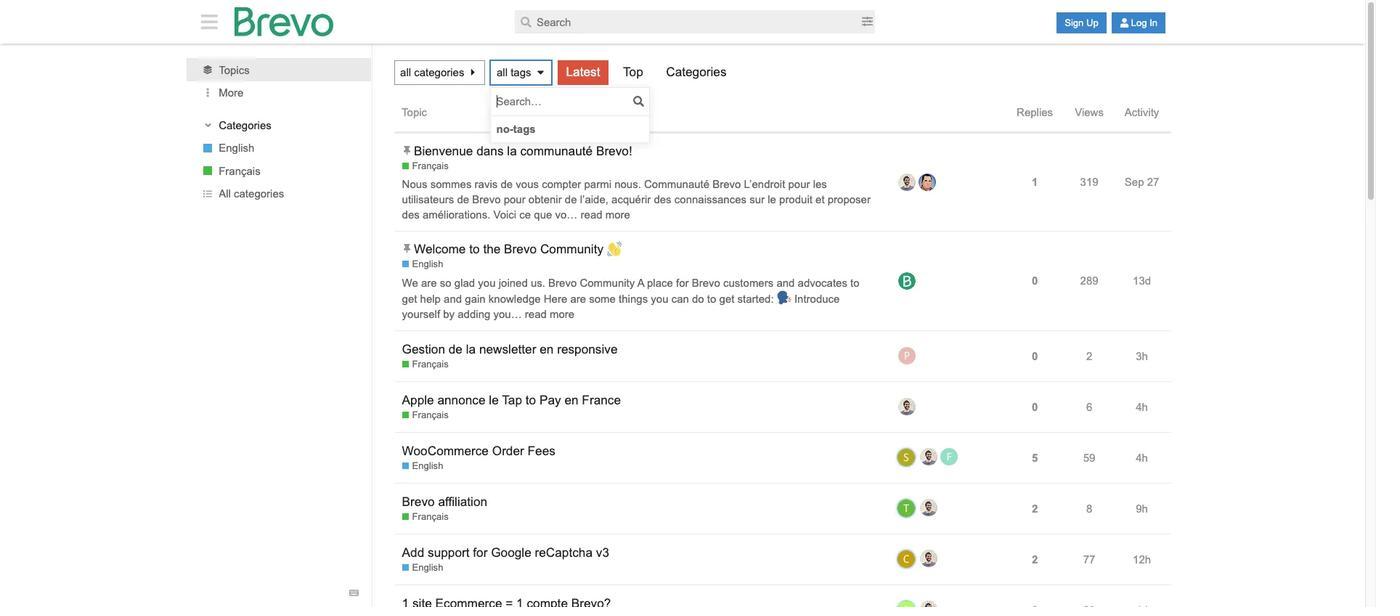 Task type: vqa. For each thing, say whether or not it's contained in the screenshot.
the have
no



Task type: describe. For each thing, give the bounding box(es) containing it.
brevo affiliation
[[402, 495, 488, 509]]

289
[[1081, 275, 1099, 287]]

l'aide,
[[580, 193, 609, 206]]

all categories link
[[187, 182, 372, 205]]

que
[[534, 209, 552, 221]]

de up vo…
[[565, 193, 577, 206]]

a
[[638, 276, 644, 289]]

0 horizontal spatial for
[[473, 546, 488, 560]]

fibo - frequent poster image
[[940, 448, 958, 466]]

log
[[1132, 17, 1148, 28]]

main content containing latest
[[187, 44, 1179, 607]]

you…
[[494, 308, 522, 320]]

améliorations.
[[423, 209, 491, 221]]

categories link
[[658, 60, 736, 85]]

0 for gestion de la newsletter en responsive
[[1032, 350, 1038, 362]]

ravis
[[475, 178, 498, 190]]

nous sommes ravis de vous compter parmi nous.   communauté brevo l'endroit pour les utilisateurs de brevo pour obtenir de l'aide, acquérir des connaissances sur le produit et proposer des améliorations.   voici ce que vo…
[[402, 178, 871, 221]]

tags
[[511, 66, 531, 78]]

english for 5
[[412, 461, 443, 471]]

capricorn - original poster, most recent poster image
[[897, 550, 916, 569]]

1 horizontal spatial are
[[571, 292, 586, 305]]

français up all categories
[[219, 165, 261, 177]]

2 get from the left
[[720, 292, 735, 305]]

obtenir
[[529, 193, 562, 206]]

yourself
[[402, 308, 440, 320]]

0 horizontal spatial you
[[478, 276, 496, 289]]

0 vertical spatial des
[[654, 193, 672, 206]]

de right gestion
[[449, 342, 463, 357]]

sep 27 link
[[1122, 165, 1163, 199]]

0 button for gestion de la newsletter en responsive
[[1029, 340, 1042, 372]]

sign up
[[1065, 17, 1099, 28]]

proposer
[[828, 193, 871, 206]]

59
[[1084, 452, 1096, 464]]

français link up nous
[[402, 160, 449, 173]]

3h link
[[1133, 339, 1152, 373]]

ahudavert - frequent poster image for fees
[[920, 448, 938, 466]]

speaking_head image
[[777, 290, 792, 305]]

l'endroit
[[744, 178, 786, 190]]

do
[[692, 292, 704, 305]]

3h
[[1136, 350, 1149, 362]]

system - original poster, most recent poster image
[[898, 272, 916, 290]]

et
[[816, 193, 825, 206]]

gestion de la newsletter en responsive
[[402, 342, 618, 357]]

can
[[672, 292, 689, 305]]

0 vertical spatial and
[[777, 276, 795, 289]]

add support for google recaptcha v3 link
[[402, 535, 610, 571]]

customers
[[724, 276, 774, 289]]

apple
[[402, 393, 434, 407]]

français link for apple
[[402, 409, 449, 422]]

0 horizontal spatial and
[[444, 292, 462, 305]]

2 for add support for google recaptcha v3
[[1032, 553, 1038, 566]]

9h link
[[1133, 492, 1152, 526]]

9h
[[1136, 502, 1149, 515]]

communauté
[[644, 178, 710, 190]]

things
[[619, 292, 648, 305]]

brevo community image
[[235, 7, 333, 36]]

dans
[[477, 144, 504, 158]]

utilisateurs
[[402, 193, 454, 206]]

english for 0
[[412, 259, 443, 270]]

français down bienvenue
[[412, 160, 449, 171]]

acquérir
[[612, 193, 651, 206]]

nous.
[[615, 178, 641, 190]]

gestion
[[402, 342, 445, 357]]

open advanced search image
[[862, 16, 873, 27]]

parmi
[[584, 178, 612, 190]]

4h link for apple annonce le tap to pay en france
[[1133, 390, 1152, 424]]

français link up all categories
[[187, 159, 372, 182]]

woocommerce order fees link
[[402, 433, 556, 469]]

0 horizontal spatial read more
[[525, 308, 575, 320]]

0 button for apple annonce le tap to pay en france
[[1029, 391, 1042, 423]]

woocommerce
[[402, 444, 489, 458]]

all for all categories
[[400, 66, 411, 78]]

0 for apple annonce le tap to pay en france
[[1032, 401, 1038, 413]]

sur
[[750, 193, 765, 206]]

responsive
[[557, 342, 618, 357]]

categories for all categories
[[414, 66, 465, 78]]

woocommerce order fees
[[402, 444, 556, 458]]

layer group image
[[204, 65, 212, 74]]

to right the advocates
[[851, 276, 860, 289]]

sep
[[1125, 176, 1145, 188]]

le inside "link"
[[489, 393, 499, 407]]

categories inside categories link
[[666, 65, 727, 79]]

brevo affiliation link
[[402, 484, 488, 520]]

le inside nous sommes ravis de vous compter parmi nous.   communauté brevo l'endroit pour les utilisateurs de brevo pour obtenir de l'aide, acquérir des connaissances sur le produit et proposer des améliorations.   voici ce que vo…
[[768, 193, 777, 206]]

all for all tags
[[497, 66, 508, 78]]

1 horizontal spatial read
[[581, 209, 603, 221]]

brevo!
[[596, 144, 633, 158]]

in
[[1150, 17, 1158, 28]]

1 0 from the top
[[1032, 275, 1038, 287]]

0 vertical spatial 2
[[1087, 350, 1093, 362]]

thierry - original poster, most recent poster image
[[897, 499, 916, 518]]

0 horizontal spatial more
[[550, 308, 575, 320]]

5 button
[[1029, 441, 1042, 474]]

to inside "link"
[[526, 393, 536, 407]]

13d link
[[1130, 264, 1155, 298]]

0 horizontal spatial des
[[402, 209, 420, 221]]

adding
[[458, 308, 491, 320]]

v3
[[596, 546, 610, 560]]

brevo up here
[[549, 276, 577, 289]]

english up the all
[[219, 142, 255, 154]]

vous
[[516, 178, 539, 190]]

ahudavert - frequent poster image for for
[[920, 550, 938, 568]]

posters element
[[895, 93, 1008, 132]]

produit
[[780, 193, 813, 206]]

topics link
[[187, 58, 372, 81]]

0 vertical spatial pour
[[789, 178, 810, 190]]

77
[[1084, 553, 1096, 566]]

voici
[[494, 209, 517, 221]]

latest link
[[558, 60, 609, 85]]

categories for all categories
[[234, 188, 285, 200]]

vo…
[[555, 209, 578, 221]]

2 button for add support for google recaptcha v3
[[1029, 543, 1042, 576]]

some
[[589, 292, 616, 305]]

so
[[440, 276, 452, 289]]

here
[[544, 292, 568, 305]]

categories button
[[201, 118, 358, 132]]

english link for 0
[[402, 258, 443, 271]]

knowledge
[[489, 292, 541, 305]]

13d
[[1133, 275, 1152, 287]]

brevo down ravis on the top left
[[472, 193, 501, 206]]

to right do
[[707, 292, 717, 305]]

english link down categories dropdown button
[[187, 137, 372, 159]]

replies
[[1017, 106, 1053, 118]]

replies button
[[1008, 93, 1063, 132]]

Search… search field
[[497, 91, 630, 112]]

2 button for brevo affiliation
[[1029, 492, 1042, 525]]

27
[[1148, 176, 1160, 188]]

introduce yourself by adding you…
[[402, 292, 840, 320]]

welcome to the brevo community
[[414, 242, 607, 257]]

de left vous
[[501, 178, 513, 190]]



Task type: locate. For each thing, give the bounding box(es) containing it.
brevo
[[713, 178, 741, 190], [472, 193, 501, 206], [504, 242, 537, 257], [549, 276, 577, 289], [692, 276, 721, 289], [402, 495, 435, 509]]

english link
[[187, 137, 372, 159], [402, 258, 443, 271], [402, 460, 443, 473], [402, 562, 443, 575]]

1 horizontal spatial more
[[606, 209, 631, 221]]

4h link down 3h link
[[1133, 390, 1152, 424]]

1 vertical spatial are
[[571, 292, 586, 305]]

2 0 button from the top
[[1029, 340, 1042, 372]]

angle down image
[[203, 120, 213, 130]]

1 horizontal spatial read more
[[581, 209, 631, 221]]

1 4h from the top
[[1136, 401, 1149, 413]]

apple annonce le tap to pay en france link
[[402, 382, 621, 418]]

3 0 from the top
[[1032, 401, 1038, 413]]

0 horizontal spatial le
[[489, 393, 499, 407]]

by
[[443, 308, 455, 320]]

en right pay
[[565, 393, 579, 407]]

3 ahudavert - frequent poster image from the top
[[920, 550, 938, 568]]

latest
[[566, 65, 600, 79]]

1 vertical spatial 2 button
[[1029, 543, 1042, 576]]

3 0 button from the top
[[1029, 391, 1042, 423]]

0 vertical spatial 4h link
[[1133, 390, 1152, 424]]

english link for 5
[[402, 460, 443, 473]]

sep 27
[[1125, 176, 1160, 188]]

ahudavert - frequent poster image right the capricorn - original poster, most recent poster image
[[920, 550, 938, 568]]

ahudavert - frequent poster image right thierry - original poster, most recent poster image
[[920, 499, 938, 517]]

bienvenue dans la communauté brevo! link
[[414, 133, 633, 169]]

read more down the l'aide, on the left of the page
[[581, 209, 631, 221]]

0 vertical spatial le
[[768, 193, 777, 206]]

1 vertical spatial 0
[[1032, 350, 1038, 362]]

are up help
[[421, 276, 437, 289]]

more down here
[[550, 308, 575, 320]]

1 vertical spatial ahudavert - frequent poster image
[[920, 499, 938, 517]]

4h link for woocommerce order fees
[[1133, 441, 1152, 475]]

des down communauté
[[654, 193, 672, 206]]

0 horizontal spatial la
[[466, 342, 476, 357]]

shakesmcquakes - original poster, most recent poster image
[[897, 448, 916, 467]]

1 2 button from the top
[[1029, 492, 1042, 525]]

2 for brevo affiliation
[[1032, 502, 1038, 515]]

0 vertical spatial la
[[507, 144, 517, 158]]

newsletter
[[479, 342, 536, 357]]

0 vertical spatial for
[[676, 276, 689, 289]]

1 vertical spatial 0 button
[[1029, 340, 1042, 372]]

get down "we"
[[402, 292, 417, 305]]

2 left 77
[[1032, 553, 1038, 566]]

0 vertical spatial categories
[[414, 66, 465, 78]]

0 vertical spatial are
[[421, 276, 437, 289]]

0 vertical spatial read
[[581, 209, 603, 221]]

2 all from the left
[[497, 66, 508, 78]]

la for dans
[[507, 144, 517, 158]]

advocates
[[798, 276, 848, 289]]

all categories
[[400, 66, 465, 78]]

categories inside categories dropdown button
[[219, 119, 272, 131]]

2 vertical spatial ahudavert - frequent poster image
[[920, 550, 938, 568]]

english for 2
[[412, 562, 443, 573]]

tap
[[502, 393, 522, 407]]

1 vertical spatial read more
[[525, 308, 575, 320]]

4h link
[[1133, 390, 1152, 424], [1133, 441, 1152, 475]]

1 0 button from the top
[[1029, 265, 1042, 297]]

1 horizontal spatial pour
[[789, 178, 810, 190]]

for inside we are so glad you joined us.   brevo community a place for brevo customers and advocates to get help and gain knowledge   here are some things you can do to get started:
[[676, 276, 689, 289]]

6
[[1087, 401, 1093, 413]]

nous
[[402, 178, 428, 190]]

list image
[[204, 189, 212, 198]]

we
[[402, 276, 418, 289]]

0 vertical spatial 4h
[[1136, 401, 1149, 413]]

la down adding
[[466, 342, 476, 357]]

all up "topic" on the top of page
[[400, 66, 411, 78]]

1 vertical spatial des
[[402, 209, 420, 221]]

and up the speaking_head image
[[777, 276, 795, 289]]

radio item
[[491, 116, 649, 142]]

1 ahudavert - frequent poster image from the top
[[920, 448, 938, 466]]

4h link up the 9h link
[[1133, 441, 1152, 475]]

la for de
[[466, 342, 476, 357]]

apple annonce le tap to pay en france
[[402, 393, 621, 407]]

2 4h from the top
[[1136, 452, 1149, 464]]

français link down gestion
[[402, 358, 449, 371]]

1 horizontal spatial categories
[[414, 66, 465, 78]]

le right 'sur'
[[768, 193, 777, 206]]

2 vertical spatial 2
[[1032, 553, 1038, 566]]

0 vertical spatial en
[[540, 342, 554, 357]]

for left google
[[473, 546, 488, 560]]

english link up "we"
[[402, 258, 443, 271]]

pour up the voici
[[504, 193, 526, 206]]

peggy9 - original poster, most recent poster image
[[898, 347, 916, 365]]

4h up the 9h link
[[1136, 452, 1149, 464]]

1 horizontal spatial en
[[565, 393, 579, 407]]

you up 'gain'
[[478, 276, 496, 289]]

more
[[606, 209, 631, 221], [550, 308, 575, 320]]

all
[[400, 66, 411, 78], [497, 66, 508, 78]]

english down woocommerce at bottom
[[412, 461, 443, 471]]

categories inside "link"
[[234, 188, 285, 200]]

1
[[1032, 176, 1038, 188]]

english link down woocommerce at bottom
[[402, 460, 443, 473]]

0 vertical spatial categories
[[666, 65, 727, 79]]

0 vertical spatial 2 button
[[1029, 492, 1042, 525]]

welcome to the brevo community link
[[414, 231, 622, 267]]

categories down more
[[219, 119, 272, 131]]

and up by
[[444, 292, 462, 305]]

read down the l'aide, on the left of the page
[[581, 209, 603, 221]]

sign up button
[[1057, 12, 1107, 33]]

pay
[[540, 393, 561, 407]]

les
[[813, 178, 827, 190]]

1 vertical spatial categories
[[234, 188, 285, 200]]

this topic is pinned for you; it will display at the top of its category image
[[402, 146, 412, 155]]

2 0 from the top
[[1032, 350, 1038, 362]]

for up can
[[676, 276, 689, 289]]

categories down search text box
[[666, 65, 727, 79]]

5
[[1032, 452, 1038, 464]]

1 vertical spatial for
[[473, 546, 488, 560]]

appcrazee - most recent poster image
[[919, 174, 936, 191]]

views
[[1075, 106, 1104, 118]]

started:
[[738, 292, 774, 305]]

keyboard shortcuts image
[[349, 589, 359, 598]]

0 horizontal spatial en
[[540, 342, 554, 357]]

français down brevo affiliation in the left bottom of the page
[[412, 511, 449, 522]]

0 vertical spatial read more
[[581, 209, 631, 221]]

us.
[[531, 276, 546, 289]]

for
[[676, 276, 689, 289], [473, 546, 488, 560]]

affiliation
[[438, 495, 488, 509]]

8
[[1087, 502, 1093, 515]]

main content
[[187, 44, 1179, 607]]

pour
[[789, 178, 810, 190], [504, 193, 526, 206]]

community inside welcome to the brevo community link
[[540, 242, 604, 257]]

ahudavert - frequent poster image left 'fibo - frequent poster' icon
[[920, 448, 938, 466]]

gestion de la newsletter en responsive link
[[402, 331, 618, 367]]

brevo right the
[[504, 242, 537, 257]]

to right 'tap'
[[526, 393, 536, 407]]

categories
[[666, 65, 727, 79], [219, 119, 272, 131]]

1 vertical spatial 4h link
[[1133, 441, 1152, 475]]

categories up "topic" on the top of page
[[414, 66, 465, 78]]

0 vertical spatial 0
[[1032, 275, 1038, 287]]

sign
[[1065, 17, 1084, 28]]

4h for woocommerce order fees
[[1136, 452, 1149, 464]]

read
[[581, 209, 603, 221], [525, 308, 547, 320]]

1 vertical spatial le
[[489, 393, 499, 407]]

community down vo…
[[540, 242, 604, 257]]

brevo left affiliation
[[402, 495, 435, 509]]

hide sidebar image
[[197, 12, 222, 31]]

english link down add
[[402, 562, 443, 575]]

2 button left 77
[[1029, 543, 1042, 576]]

0 horizontal spatial all
[[400, 66, 411, 78]]

2 vertical spatial 0 button
[[1029, 391, 1042, 423]]

all
[[219, 188, 231, 200]]

1 horizontal spatial and
[[777, 276, 795, 289]]

ellipsis v image
[[201, 88, 215, 97]]

1 4h link from the top
[[1133, 390, 1152, 424]]

categories
[[414, 66, 465, 78], [234, 188, 285, 200]]

de
[[501, 178, 513, 190], [457, 193, 469, 206], [565, 193, 577, 206], [449, 342, 463, 357]]

google
[[491, 546, 532, 560]]

la
[[507, 144, 517, 158], [466, 342, 476, 357]]

français down gestion
[[412, 359, 449, 370]]

français for brevo
[[412, 511, 449, 522]]

0 vertical spatial you
[[478, 276, 496, 289]]

1 horizontal spatial le
[[768, 193, 777, 206]]

0 vertical spatial more
[[606, 209, 631, 221]]

search image
[[633, 96, 644, 107]]

are right here
[[571, 292, 586, 305]]

english link for 2
[[402, 562, 443, 575]]

you down place on the left top of page
[[651, 292, 669, 305]]

up
[[1087, 17, 1099, 28]]

1 button
[[1029, 166, 1042, 199]]

categories right the all
[[234, 188, 285, 200]]

1 get from the left
[[402, 292, 417, 305]]

pour up produit
[[789, 178, 810, 190]]

english down welcome
[[412, 259, 443, 270]]

read down here
[[525, 308, 547, 320]]

0 vertical spatial community
[[540, 242, 604, 257]]

english down add
[[412, 562, 443, 573]]

français down apple
[[412, 410, 449, 421]]

la right dans
[[507, 144, 517, 158]]

views button
[[1063, 93, 1117, 132]]

2 vertical spatial 0
[[1032, 401, 1038, 413]]

1 horizontal spatial you
[[651, 292, 669, 305]]

ahudavert - frequent poster image
[[920, 448, 938, 466], [920, 499, 938, 517], [920, 550, 938, 568]]

user image
[[1120, 18, 1129, 28]]

1 vertical spatial 4h
[[1136, 452, 1149, 464]]

0 horizontal spatial get
[[402, 292, 417, 305]]

de up améliorations.
[[457, 193, 469, 206]]

france
[[582, 393, 621, 407]]

ahudavert - original poster image
[[898, 174, 916, 191]]

12h
[[1133, 553, 1152, 566]]

topic
[[402, 106, 427, 118]]

1 horizontal spatial get
[[720, 292, 735, 305]]

français link
[[187, 159, 372, 182], [402, 160, 449, 173], [402, 358, 449, 371], [402, 409, 449, 422], [402, 511, 449, 524]]

2 down 5 'button'
[[1032, 502, 1038, 515]]

2 ahudavert - frequent poster image from the top
[[920, 499, 938, 517]]

français for gestion
[[412, 359, 449, 370]]

1 vertical spatial and
[[444, 292, 462, 305]]

community inside we are so glad you joined us.   brevo community a place for brevo customers and advocates to get help and gain knowledge   here are some things you can do to get started:
[[580, 276, 635, 289]]

this topic is pinned for you; it will display at the top of its category image
[[402, 244, 412, 254]]

all tags
[[497, 66, 531, 78]]

0 horizontal spatial categories
[[234, 188, 285, 200]]

brevo up do
[[692, 276, 721, 289]]

0 horizontal spatial read
[[525, 308, 547, 320]]

1 vertical spatial la
[[466, 342, 476, 357]]

ce
[[520, 209, 531, 221]]

1 all from the left
[[400, 66, 411, 78]]

en inside "link"
[[565, 393, 579, 407]]

1 horizontal spatial for
[[676, 276, 689, 289]]

we are so glad you joined us.   brevo community a place for brevo customers and advocates to get help and gain knowledge   here are some things you can do to get started:
[[402, 276, 860, 305]]

français link for gestion
[[402, 358, 449, 371]]

français for apple
[[412, 410, 449, 421]]

2 4h link from the top
[[1133, 441, 1152, 475]]

1 vertical spatial pour
[[504, 193, 526, 206]]

community up some
[[580, 276, 635, 289]]

4h down 3h link
[[1136, 401, 1149, 413]]

get down customers
[[720, 292, 735, 305]]

1 vertical spatial community
[[580, 276, 635, 289]]

add
[[402, 546, 424, 560]]

community
[[540, 242, 604, 257], [580, 276, 635, 289]]

le
[[768, 193, 777, 206], [489, 393, 499, 407]]

0 horizontal spatial pour
[[504, 193, 526, 206]]

1 horizontal spatial des
[[654, 193, 672, 206]]

français link for brevo
[[402, 511, 449, 524]]

1 vertical spatial en
[[565, 393, 579, 407]]

en right newsletter
[[540, 342, 554, 357]]

connaissances
[[675, 193, 747, 206]]

2 2 button from the top
[[1029, 543, 1042, 576]]

the
[[483, 242, 501, 257]]

1 horizontal spatial all
[[497, 66, 508, 78]]

add support for google recaptcha v3
[[402, 546, 610, 560]]

2 button down 5 'button'
[[1029, 492, 1042, 525]]

0 horizontal spatial categories
[[219, 119, 272, 131]]

to
[[469, 242, 480, 257], [851, 276, 860, 289], [707, 292, 717, 305], [526, 393, 536, 407]]

place
[[647, 276, 673, 289]]

recaptcha
[[535, 546, 593, 560]]

0 vertical spatial 0 button
[[1029, 265, 1042, 297]]

0 vertical spatial ahudavert - frequent poster image
[[920, 448, 938, 466]]

1 vertical spatial 2
[[1032, 502, 1038, 515]]

1 vertical spatial more
[[550, 308, 575, 320]]

1 vertical spatial read
[[525, 308, 547, 320]]

gain
[[465, 292, 486, 305]]

communauté
[[521, 144, 593, 158]]

glad
[[455, 276, 475, 289]]

0 horizontal spatial are
[[421, 276, 437, 289]]

2 up "6" on the right bottom of page
[[1087, 350, 1093, 362]]

more button
[[187, 81, 372, 104]]

français link down brevo affiliation in the left bottom of the page
[[402, 511, 449, 524]]

1 vertical spatial you
[[651, 292, 669, 305]]

1 horizontal spatial la
[[507, 144, 517, 158]]

des down utilisateurs
[[402, 209, 420, 221]]

4h for apple annonce le tap to pay en france
[[1136, 401, 1149, 413]]

all categories
[[219, 188, 285, 200]]

en
[[540, 342, 554, 357], [565, 393, 579, 407]]

le left 'tap'
[[489, 393, 499, 407]]

more down acquérir
[[606, 209, 631, 221]]

319
[[1081, 176, 1099, 188]]

welcome
[[414, 242, 466, 257]]

to left the
[[469, 242, 480, 257]]

1 horizontal spatial categories
[[666, 65, 727, 79]]

read more down here
[[525, 308, 575, 320]]

1 vertical spatial categories
[[219, 119, 272, 131]]

français link down apple
[[402, 409, 449, 422]]

log in
[[1132, 17, 1158, 28]]

activity button
[[1117, 93, 1171, 132]]

ahudavert - original poster, most recent poster image
[[898, 398, 916, 416]]

Search text field
[[515, 10, 860, 33]]

search image
[[521, 16, 532, 27]]

you
[[478, 276, 496, 289], [651, 292, 669, 305]]

all left tags
[[497, 66, 508, 78]]

brevo up connaissances
[[713, 178, 741, 190]]

get
[[402, 292, 417, 305], [720, 292, 735, 305]]



